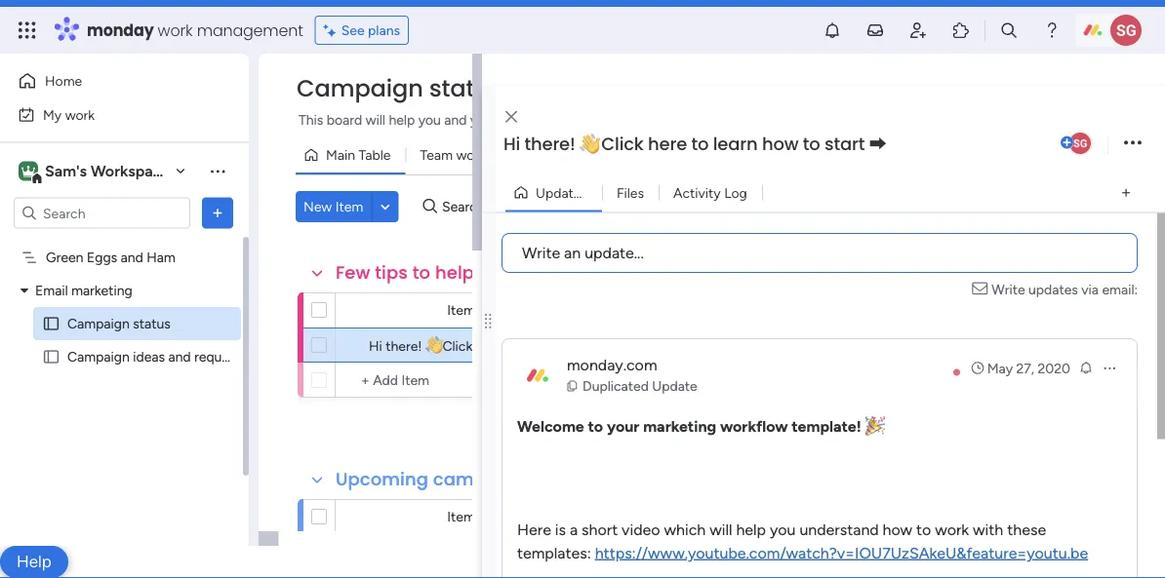 Task type: describe. For each thing, give the bounding box(es) containing it.
track
[[620, 112, 651, 128]]

public board image
[[42, 315, 61, 333]]

plans
[[368, 22, 400, 39]]

close image
[[506, 110, 517, 124]]

updates / 1 button
[[506, 177, 605, 208]]

new item button
[[296, 191, 371, 223]]

help inside campaign status this board will help you and your team plan, run, and track your entire campaign's workflow in one workspace.
[[389, 112, 415, 128]]

my
[[43, 106, 62, 123]]

0 horizontal spatial your
[[470, 112, 498, 128]]

1 vertical spatial learn
[[523, 338, 553, 354]]

0 horizontal spatial here
[[476, 338, 503, 354]]

team
[[501, 112, 532, 128]]

my work button
[[12, 99, 210, 130]]

here is a short video which will help you understand how to work with these templates:
[[517, 520, 1047, 562]]

1 vertical spatial start
[[602, 338, 630, 354]]

27,
[[1017, 360, 1035, 376]]

how inside here is a short video which will help you understand how to work with these templates:
[[883, 520, 913, 539]]

updates / 1
[[536, 185, 605, 201]]

and right run,
[[594, 112, 617, 128]]

1 vertical spatial item
[[447, 302, 475, 319]]

upcoming
[[336, 468, 429, 493]]

👋 inside field
[[580, 132, 597, 157]]

start inside field
[[825, 132, 865, 157]]

to inside here is a short video which will help you understand how to work with these templates:
[[917, 520, 932, 539]]

template!
[[792, 417, 862, 435]]

a
[[570, 520, 578, 539]]

campaign status
[[67, 316, 171, 332]]

one
[[870, 112, 893, 128]]

these
[[1008, 520, 1047, 539]]

this board will help you and your team plan, run, and track your entire campaign's workflow in one workspace. button
[[296, 108, 965, 132]]

write an update... button
[[502, 233, 1138, 273]]

and right the ideas
[[168, 349, 191, 366]]

workspace
[[91, 162, 170, 181]]

campaigns
[[433, 468, 536, 493]]

select product image
[[18, 21, 37, 40]]

here
[[517, 520, 551, 539]]

1 vertical spatial 👋
[[426, 338, 439, 354]]

/
[[591, 185, 596, 201]]

may 27, 2020 link
[[970, 358, 1071, 378]]

Search in workspace field
[[41, 202, 163, 225]]

workspace options image
[[208, 161, 227, 181]]

2020
[[1038, 360, 1071, 376]]

monday
[[87, 19, 154, 41]]

click inside field
[[602, 132, 644, 157]]

may 27, 2020
[[988, 360, 1071, 376]]

team
[[420, 147, 453, 164]]

files
[[617, 185, 644, 201]]

welcome
[[517, 417, 585, 435]]

this
[[299, 112, 323, 128]]

new item
[[304, 199, 363, 215]]

➡️ inside field
[[870, 132, 887, 157]]

0 horizontal spatial how
[[556, 338, 582, 354]]

add view image
[[1123, 186, 1131, 200]]

inbox image
[[866, 21, 885, 40]]

campaign status this board will help you and your team plan, run, and track your entire campaign's workflow in one workspace.
[[297, 72, 965, 128]]

1 vertical spatial options image
[[1102, 360, 1118, 376]]

main table
[[326, 147, 391, 164]]

workload
[[456, 147, 512, 164]]

sam's
[[45, 162, 87, 181]]

1 workspace image from the left
[[19, 161, 38, 182]]

and left ham
[[121, 249, 143, 266]]

management
[[197, 19, 303, 41]]

how inside field
[[762, 132, 799, 157]]

sam's workspace
[[45, 162, 170, 181]]

help button
[[0, 547, 68, 579]]

update
[[652, 378, 698, 394]]

team workload button
[[406, 140, 527, 171]]

main
[[326, 147, 355, 164]]

is
[[555, 520, 566, 539]]

dapulse drag 2 image
[[485, 311, 491, 333]]

there! inside field
[[525, 132, 576, 157]]

status for campaign status
[[133, 316, 171, 332]]

run,
[[568, 112, 591, 128]]

understand
[[800, 520, 879, 539]]

invite members image
[[909, 21, 928, 40]]

2 vertical spatial item
[[447, 509, 475, 526]]

work for my
[[65, 106, 95, 123]]

ham
[[147, 249, 176, 266]]

campaign for campaign status
[[67, 316, 130, 332]]

work inside here is a short video which will help you understand how to work with these templates:
[[936, 520, 970, 539]]

work for monday
[[158, 19, 193, 41]]

2 horizontal spatial your
[[654, 112, 681, 128]]

campaign for campaign status this board will help you and your team plan, run, and track your entire campaign's workflow in one workspace.
[[297, 72, 423, 105]]

ideas
[[133, 349, 165, 366]]

email
[[35, 283, 68, 299]]

team workload
[[420, 147, 512, 164]]

eggs
[[87, 249, 117, 266]]

see plans
[[341, 22, 400, 39]]

Upcoming campaigns field
[[331, 468, 541, 493]]

Campaign status field
[[292, 72, 507, 105]]

search everything image
[[1000, 21, 1019, 40]]

envelope o image
[[973, 279, 992, 299]]

see
[[341, 22, 365, 39]]

new
[[304, 199, 332, 215]]

help inside here is a short video which will help you understand how to work with these templates:
[[736, 520, 766, 539]]

workspace selection element
[[19, 160, 172, 185]]

apps image
[[952, 21, 971, 40]]

workflow inside campaign status this board will help you and your team plan, run, and track your entire campaign's workflow in one workspace.
[[796, 112, 852, 128]]

which
[[664, 520, 706, 539]]

1 horizontal spatial your
[[607, 417, 640, 435]]

email:
[[1103, 281, 1138, 297]]

campaign for campaign ideas and requests
[[67, 349, 130, 366]]

campaign's
[[724, 112, 793, 128]]

item inside button
[[336, 199, 363, 215]]

1 vertical spatial workflow
[[720, 417, 788, 435]]

via
[[1082, 281, 1099, 297]]

campaign ideas and requests
[[67, 349, 247, 366]]

updates
[[536, 185, 588, 201]]

Search field
[[437, 193, 496, 221]]

sam green image
[[1068, 131, 1093, 156]]



Task type: vqa. For each thing, say whether or not it's contained in the screenshot.
circle o image within the Upload Your Photo link
no



Task type: locate. For each thing, give the bounding box(es) containing it.
home button
[[12, 65, 210, 97]]

campaign
[[297, 72, 423, 105], [67, 316, 130, 332], [67, 349, 130, 366]]

0 horizontal spatial start
[[602, 338, 630, 354]]

1 vertical spatial will
[[710, 520, 733, 539]]

an
[[564, 244, 581, 262]]

item left dapulse drag 2 icon
[[447, 302, 475, 319]]

learn down campaign's
[[713, 132, 758, 157]]

1 horizontal spatial learn
[[713, 132, 758, 157]]

my work
[[43, 106, 95, 123]]

option
[[0, 240, 249, 244]]

2 vertical spatial work
[[936, 520, 970, 539]]

status up team on the left of page
[[429, 72, 502, 105]]

0 horizontal spatial ➡️
[[634, 338, 647, 354]]

1 horizontal spatial 👋
[[580, 132, 597, 157]]

status for campaign status this board will help you and your team plan, run, and track your entire campaign's workflow in one workspace.
[[429, 72, 502, 105]]

1 horizontal spatial workflow
[[796, 112, 852, 128]]

options image
[[208, 204, 227, 223]]

help
[[17, 553, 52, 573]]

your left close icon
[[470, 112, 498, 128]]

1 horizontal spatial there!
[[525, 132, 576, 157]]

+ Add Item text field
[[346, 369, 578, 392]]

1 horizontal spatial marketing
[[643, 417, 717, 435]]

will
[[366, 112, 386, 128], [710, 520, 733, 539]]

0 vertical spatial help
[[389, 112, 415, 128]]

main table button
[[296, 140, 406, 171]]

0 vertical spatial 👋
[[580, 132, 597, 157]]

marketing down 'eggs'
[[71, 283, 133, 299]]

👋 up + add item text field
[[426, 338, 439, 354]]

your down duplicated
[[607, 417, 640, 435]]

work inside button
[[65, 106, 95, 123]]

learn inside hi there! 👋  click here to learn how to start ➡️ field
[[713, 132, 758, 157]]

may
[[988, 360, 1013, 376]]

0 vertical spatial learn
[[713, 132, 758, 157]]

campaign down the campaign status
[[67, 349, 130, 366]]

0 vertical spatial options image
[[1125, 130, 1142, 157]]

1 horizontal spatial help
[[736, 520, 766, 539]]

1 horizontal spatial hi
[[504, 132, 520, 157]]

write for write updates via email:
[[992, 281, 1026, 297]]

0 horizontal spatial hi
[[369, 338, 382, 354]]

how
[[762, 132, 799, 157], [556, 338, 582, 354], [883, 520, 913, 539]]

1 vertical spatial status
[[133, 316, 171, 332]]

workflow
[[796, 112, 852, 128], [720, 417, 788, 435]]

0 horizontal spatial marketing
[[71, 283, 133, 299]]

home
[[45, 73, 82, 89]]

click up + add item text field
[[443, 338, 473, 354]]

activity log
[[674, 185, 748, 201]]

0 horizontal spatial 👋
[[426, 338, 439, 354]]

work right "monday" at the top left
[[158, 19, 193, 41]]

there! up + add item text field
[[386, 338, 422, 354]]

1 vertical spatial hi there! 👋  click here to learn how to start ➡️
[[369, 338, 647, 354]]

write for write an update...
[[522, 244, 561, 262]]

monday work management
[[87, 19, 303, 41]]

write updates via email:
[[992, 281, 1138, 297]]

v2 search image
[[423, 196, 437, 218]]

you up team
[[419, 112, 441, 128]]

campaign up board
[[297, 72, 423, 105]]

0 vertical spatial you
[[419, 112, 441, 128]]

notifications image
[[823, 21, 842, 40]]

click
[[602, 132, 644, 157], [443, 338, 473, 354]]

learn
[[713, 132, 758, 157], [523, 338, 553, 354]]

here down track
[[648, 132, 687, 157]]

🎉
[[865, 417, 881, 435]]

0 horizontal spatial will
[[366, 112, 386, 128]]

options image right reminder image
[[1102, 360, 1118, 376]]

you
[[419, 112, 441, 128], [770, 520, 796, 539]]

marketing down update
[[643, 417, 717, 435]]

hi inside hi there! 👋  click here to learn how to start ➡️ field
[[504, 132, 520, 157]]

list box containing green eggs and ham
[[0, 237, 249, 579]]

start up monday.com
[[602, 338, 630, 354]]

2 vertical spatial campaign
[[67, 349, 130, 366]]

help
[[389, 112, 415, 128], [736, 520, 766, 539]]

1 horizontal spatial here
[[648, 132, 687, 157]]

activity log button
[[659, 177, 762, 208]]

hi
[[504, 132, 520, 157], [369, 338, 382, 354]]

duplicated
[[583, 378, 649, 394]]

start
[[825, 132, 865, 157], [602, 338, 630, 354]]

➡️ up monday.com
[[634, 338, 647, 354]]

start down the in
[[825, 132, 865, 157]]

green
[[46, 249, 83, 266]]

2 vertical spatial how
[[883, 520, 913, 539]]

here inside hi there! 👋  click here to learn how to start ➡️ field
[[648, 132, 687, 157]]

0 horizontal spatial learn
[[523, 338, 553, 354]]

0 vertical spatial campaign
[[297, 72, 423, 105]]

duplicated update
[[583, 378, 698, 394]]

see plans button
[[315, 16, 409, 45]]

update...
[[585, 244, 644, 262]]

0 vertical spatial write
[[522, 244, 561, 262]]

1 horizontal spatial write
[[992, 281, 1026, 297]]

hi down team on the left of page
[[504, 132, 520, 157]]

table
[[359, 147, 391, 164]]

monday.com
[[567, 355, 658, 374]]

workflow left template!
[[720, 417, 788, 435]]

log
[[725, 185, 748, 201]]

1 vertical spatial there!
[[386, 338, 422, 354]]

status inside campaign status this board will help you and your team plan, run, and track your entire campaign's workflow in one workspace.
[[429, 72, 502, 105]]

upcoming campaigns
[[336, 468, 536, 493]]

1 horizontal spatial options image
[[1125, 130, 1142, 157]]

you inside here is a short video which will help you understand how to work with these templates:
[[770, 520, 796, 539]]

files button
[[602, 177, 659, 208]]

sam's workspace button
[[14, 155, 194, 188]]

you inside campaign status this board will help you and your team plan, run, and track your entire campaign's workflow in one workspace.
[[419, 112, 441, 128]]

help image
[[1043, 21, 1062, 40]]

1 horizontal spatial how
[[762, 132, 799, 157]]

1 horizontal spatial status
[[429, 72, 502, 105]]

in
[[856, 112, 866, 128]]

status
[[429, 72, 502, 105], [133, 316, 171, 332]]

0 horizontal spatial write
[[522, 244, 561, 262]]

short
[[582, 520, 618, 539]]

how right understand
[[883, 520, 913, 539]]

plan,
[[536, 112, 564, 128]]

0 horizontal spatial there!
[[386, 338, 422, 354]]

0 horizontal spatial click
[[443, 338, 473, 354]]

help right the "which" on the right of the page
[[736, 520, 766, 539]]

reminder image
[[1079, 360, 1094, 375]]

Hi there! 👋  Click here to learn how to start ➡️ field
[[499, 132, 1057, 157]]

1 vertical spatial you
[[770, 520, 796, 539]]

0 horizontal spatial workflow
[[720, 417, 788, 435]]

item right new
[[336, 199, 363, 215]]

and up 'team workload' button
[[444, 112, 467, 128]]

your right track
[[654, 112, 681, 128]]

your
[[470, 112, 498, 128], [654, 112, 681, 128], [607, 417, 640, 435]]

will inside campaign status this board will help you and your team plan, run, and track your entire campaign's workflow in one workspace.
[[366, 112, 386, 128]]

0 horizontal spatial options image
[[1102, 360, 1118, 376]]

templates:
[[517, 544, 591, 562]]

0 horizontal spatial you
[[419, 112, 441, 128]]

activity
[[674, 185, 721, 201]]

hi there! 👋  click here to learn how to start ➡️ down 'entire'
[[504, 132, 887, 157]]

and
[[444, 112, 467, 128], [594, 112, 617, 128], [121, 249, 143, 266], [168, 349, 191, 366]]

there! down plan,
[[525, 132, 576, 157]]

write left "updates"
[[992, 281, 1026, 297]]

hi up + add item text field
[[369, 338, 382, 354]]

work left with
[[936, 520, 970, 539]]

here down dapulse drag 2 icon
[[476, 338, 503, 354]]

campaign down email marketing
[[67, 316, 130, 332]]

1 horizontal spatial work
[[158, 19, 193, 41]]

2 workspace image from the left
[[21, 161, 35, 182]]

will inside here is a short video which will help you understand how to work with these templates:
[[710, 520, 733, 539]]

write
[[522, 244, 561, 262], [992, 281, 1026, 297]]

1 vertical spatial work
[[65, 106, 95, 123]]

1 vertical spatial marketing
[[643, 417, 717, 435]]

options image up add view icon
[[1125, 130, 1142, 157]]

email marketing
[[35, 283, 133, 299]]

0 vertical spatial hi there! 👋  click here to learn how to start ➡️
[[504, 132, 887, 157]]

learn up welcome
[[523, 338, 553, 354]]

video
[[622, 520, 660, 539]]

write inside button
[[522, 244, 561, 262]]

campaign inside campaign status this board will help you and your team plan, run, and track your entire campaign's workflow in one workspace.
[[297, 72, 423, 105]]

requests
[[194, 349, 247, 366]]

1
[[600, 185, 605, 201]]

click down track
[[602, 132, 644, 157]]

👋 down run,
[[580, 132, 597, 157]]

help down 'campaign status' field
[[389, 112, 415, 128]]

0 vertical spatial start
[[825, 132, 865, 157]]

0 vertical spatial ➡️
[[870, 132, 887, 157]]

dapulse addbtn image
[[1061, 137, 1074, 149]]

write an update...
[[522, 244, 644, 262]]

public board image
[[42, 348, 61, 367]]

1 vertical spatial here
[[476, 338, 503, 354]]

1 vertical spatial ➡️
[[634, 338, 647, 354]]

0 vertical spatial there!
[[525, 132, 576, 157]]

0 vertical spatial will
[[366, 112, 386, 128]]

you left understand
[[770, 520, 796, 539]]

0 vertical spatial hi
[[504, 132, 520, 157]]

0 horizontal spatial status
[[133, 316, 171, 332]]

None field
[[331, 261, 744, 286]]

angle down image
[[381, 200, 390, 214]]

marketing
[[71, 283, 133, 299], [643, 417, 717, 435]]

hi there! 👋  click here to learn how to start ➡️ inside field
[[504, 132, 887, 157]]

1 horizontal spatial ➡️
[[870, 132, 887, 157]]

➡️ down one
[[870, 132, 887, 157]]

0 horizontal spatial help
[[389, 112, 415, 128]]

caret down image
[[21, 284, 28, 298]]

0 vertical spatial work
[[158, 19, 193, 41]]

1 vertical spatial hi
[[369, 338, 382, 354]]

1 vertical spatial help
[[736, 520, 766, 539]]

how down campaign's
[[762, 132, 799, 157]]

item
[[336, 199, 363, 215], [447, 302, 475, 319], [447, 509, 475, 526]]

0 vertical spatial marketing
[[71, 283, 133, 299]]

how up monday.com
[[556, 338, 582, 354]]

1 vertical spatial how
[[556, 338, 582, 354]]

1 horizontal spatial will
[[710, 520, 733, 539]]

work right my
[[65, 106, 95, 123]]

to
[[692, 132, 709, 157], [803, 132, 821, 157], [507, 338, 520, 354], [586, 338, 599, 354], [588, 417, 603, 435], [917, 520, 932, 539]]

list box
[[0, 237, 249, 579]]

here
[[648, 132, 687, 157], [476, 338, 503, 354]]

0 vertical spatial item
[[336, 199, 363, 215]]

0 vertical spatial how
[[762, 132, 799, 157]]

1 vertical spatial write
[[992, 281, 1026, 297]]

entire
[[685, 112, 720, 128]]

0 vertical spatial workflow
[[796, 112, 852, 128]]

welcome to your marketing workflow template! 🎉
[[517, 417, 881, 435]]

2 horizontal spatial how
[[883, 520, 913, 539]]

options image
[[1125, 130, 1142, 157], [1102, 360, 1118, 376]]

there!
[[525, 132, 576, 157], [386, 338, 422, 354]]

hi there! 👋  click here to learn how to start ➡️ down dapulse drag 2 icon
[[369, 338, 647, 354]]

1 horizontal spatial you
[[770, 520, 796, 539]]

1 horizontal spatial click
[[602, 132, 644, 157]]

item down 'campaigns'
[[447, 509, 475, 526]]

sam green image
[[1111, 15, 1142, 46]]

green eggs and ham
[[46, 249, 176, 266]]

1 vertical spatial campaign
[[67, 316, 130, 332]]

0 horizontal spatial work
[[65, 106, 95, 123]]

will right board
[[366, 112, 386, 128]]

2 horizontal spatial work
[[936, 520, 970, 539]]

updates
[[1029, 281, 1079, 297]]

with
[[973, 520, 1004, 539]]

1 horizontal spatial start
[[825, 132, 865, 157]]

0 vertical spatial click
[[602, 132, 644, 157]]

➡️
[[870, 132, 887, 157], [634, 338, 647, 354]]

write left 'an'
[[522, 244, 561, 262]]

status up the ideas
[[133, 316, 171, 332]]

0 vertical spatial status
[[429, 72, 502, 105]]

board
[[327, 112, 362, 128]]

workspace.
[[896, 112, 965, 128]]

1 vertical spatial click
[[443, 338, 473, 354]]

workspace image
[[19, 161, 38, 182], [21, 161, 35, 182]]

will right the "which" on the right of the page
[[710, 520, 733, 539]]

workflow left the in
[[796, 112, 852, 128]]

0 vertical spatial here
[[648, 132, 687, 157]]



